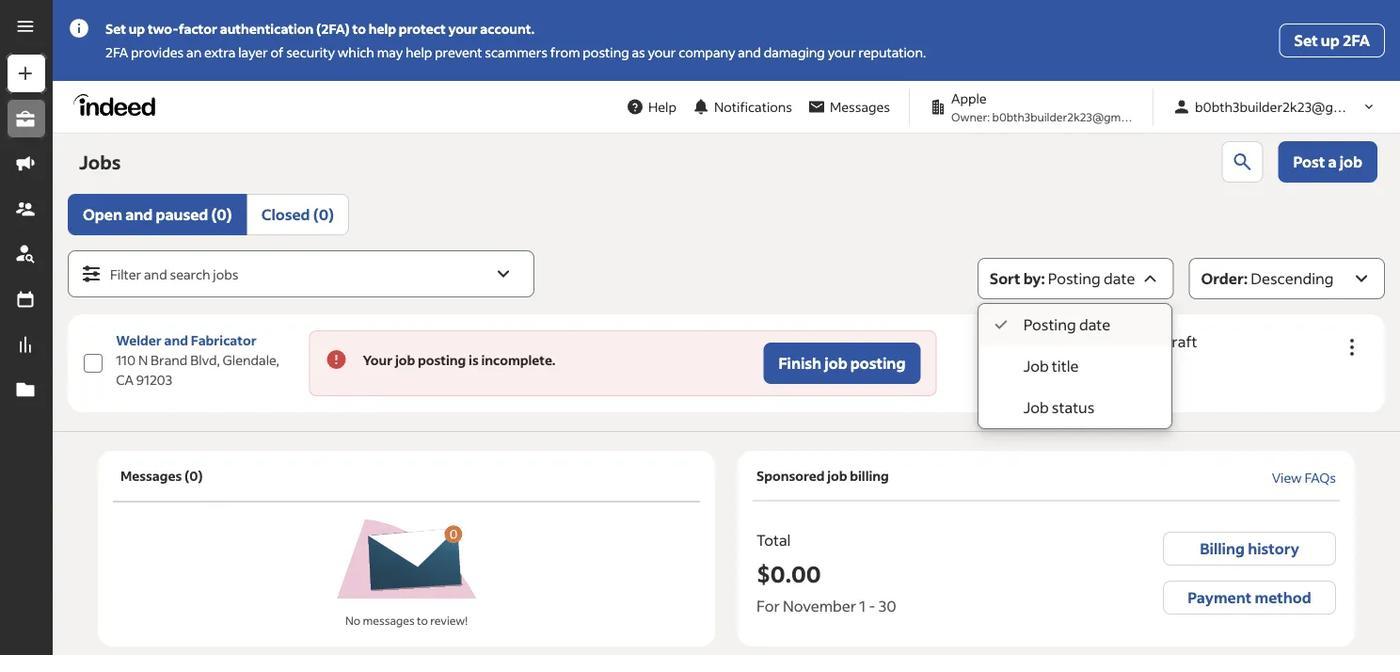 Task type: vqa. For each thing, say whether or not it's contained in the screenshot.
Filter
yes



Task type: locate. For each thing, give the bounding box(es) containing it.
2 horizontal spatial your
[[828, 44, 856, 61]]

set
[[105, 20, 126, 37], [1295, 31, 1319, 50]]

order: descending
[[1202, 269, 1335, 288]]

0 vertical spatial help
[[369, 20, 396, 37]]

2 job from the top
[[1024, 398, 1049, 417]]

from
[[551, 44, 580, 61]]

job inside button
[[825, 354, 848, 373]]

filter and search jobs element
[[69, 251, 534, 297]]

1 job from the top
[[1024, 356, 1049, 376]]

date up the posting date option at the right
[[1104, 269, 1136, 288]]

damaging
[[764, 44, 826, 61]]

payment method link
[[1164, 581, 1337, 615]]

1 horizontal spatial set
[[1295, 31, 1319, 50]]

1 horizontal spatial messages
[[830, 98, 891, 115]]

total
[[757, 531, 791, 550]]

set for set up 2fa
[[1295, 31, 1319, 50]]

post
[[1294, 152, 1326, 171]]

messages (0)
[[121, 467, 203, 484]]

posting
[[1049, 269, 1101, 288], [1024, 315, 1077, 334]]

to
[[353, 20, 366, 37], [417, 613, 428, 628]]

filter
[[110, 266, 141, 283]]

to left review!
[[417, 613, 428, 628]]

posting inside finish job posting button
[[851, 354, 906, 373]]

payment
[[1188, 588, 1252, 607]]

$0.00
[[757, 559, 821, 588]]

messages
[[363, 613, 415, 628]]

and for welder and fabricator 110 n brand blvd, glendale, ca 91203
[[164, 332, 188, 349]]

posting for your job posting is incomplete.
[[418, 352, 466, 369]]

paused
[[156, 205, 208, 224]]

0 vertical spatial messages
[[830, 98, 891, 115]]

0 horizontal spatial messages
[[121, 467, 182, 484]]

(0)
[[211, 205, 232, 224], [313, 205, 334, 224], [185, 467, 203, 484]]

1 horizontal spatial posting
[[583, 44, 630, 61]]

finish job posting
[[779, 354, 906, 373]]

job for job title
[[1024, 356, 1049, 376]]

posting left the as at the top left of the page
[[583, 44, 630, 61]]

finish job posting group
[[309, 330, 937, 396]]

job title and location element
[[116, 330, 293, 390]]

post a job link
[[1279, 141, 1378, 183]]

job for sponsored job billing
[[828, 467, 848, 484]]

job
[[1340, 152, 1363, 171], [395, 352, 415, 369], [825, 354, 848, 373], [828, 467, 848, 484]]

descending
[[1251, 269, 1335, 288]]

your right damaging
[[828, 44, 856, 61]]

search
[[170, 266, 210, 283]]

0 vertical spatial to
[[353, 20, 366, 37]]

sponsored
[[757, 467, 825, 484]]

prevent
[[435, 44, 483, 61]]

menu bar
[[0, 53, 53, 655]]

1 horizontal spatial b0bth3builder2k23@gmail.com
[[1196, 98, 1389, 115]]

extra
[[204, 44, 236, 61]]

may
[[377, 44, 403, 61]]

and right the filter
[[144, 266, 167, 283]]

1 vertical spatial messages
[[121, 467, 182, 484]]

110
[[116, 352, 136, 369]]

method
[[1255, 588, 1312, 607]]

faqs
[[1305, 469, 1337, 486]]

0 horizontal spatial up
[[129, 20, 145, 37]]

and right open
[[125, 205, 153, 224]]

job left status
[[1024, 398, 1049, 417]]

up inside set up two-factor authentication (2fa) to help protect your account. 2fa provides an extra layer of security which may help prevent scammers from posting as your company and damaging your reputation.
[[129, 20, 145, 37]]

set up b0bth3builder2k23@gmail.com popup button
[[1295, 31, 1319, 50]]

factor
[[179, 20, 218, 37]]

glendale,
[[223, 352, 279, 369]]

job title
[[1024, 356, 1079, 376]]

2fa inside set up two-factor authentication (2fa) to help protect your account. 2fa provides an extra layer of security which may help prevent scammers from posting as your company and damaging your reputation.
[[105, 44, 128, 61]]

job left billing
[[828, 467, 848, 484]]

job status
[[1024, 398, 1095, 417]]

welder and fabricator link
[[116, 332, 257, 349]]

job
[[1024, 356, 1049, 376], [1024, 398, 1049, 417]]

scammers
[[485, 44, 548, 61]]

1 vertical spatial date
[[1080, 315, 1111, 334]]

finish
[[779, 354, 822, 373]]

to inside set up two-factor authentication (2fa) to help protect your account. 2fa provides an extra layer of security which may help prevent scammers from posting as your company and damaging your reputation.
[[353, 20, 366, 37]]

posting
[[583, 44, 630, 61], [418, 352, 466, 369], [851, 354, 906, 373]]

and for filter and search jobs
[[144, 266, 167, 283]]

job right finish
[[825, 354, 848, 373]]

up
[[129, 20, 145, 37], [1322, 31, 1340, 50]]

posting right finish
[[851, 354, 906, 373]]

layer
[[238, 44, 268, 61]]

posting date option
[[979, 304, 1172, 346]]

2fa
[[1343, 31, 1371, 50], [105, 44, 128, 61]]

posting inside option
[[1024, 315, 1077, 334]]

messages for messages (0)
[[121, 467, 182, 484]]

for
[[757, 596, 780, 616]]

by:
[[1024, 269, 1046, 288]]

notifications button
[[684, 86, 800, 128]]

expand advanced search image
[[492, 263, 515, 285]]

1 horizontal spatial 2fa
[[1343, 31, 1371, 50]]

help
[[369, 20, 396, 37], [406, 44, 432, 61]]

0 horizontal spatial help
[[369, 20, 396, 37]]

open and paused (0)
[[83, 205, 232, 224]]

set up 2fa
[[1295, 31, 1371, 50]]

payment method
[[1188, 588, 1312, 607]]

0 horizontal spatial 2fa
[[105, 44, 128, 61]]

0 horizontal spatial to
[[353, 20, 366, 37]]

0 horizontal spatial set
[[105, 20, 126, 37]]

and up the brand
[[164, 332, 188, 349]]

set inside set up two-factor authentication (2fa) to help protect your account. 2fa provides an extra layer of security which may help prevent scammers from posting as your company and damaging your reputation.
[[105, 20, 126, 37]]

0 horizontal spatial (0)
[[185, 467, 203, 484]]

2 horizontal spatial (0)
[[313, 205, 334, 224]]

1 horizontal spatial your
[[648, 44, 676, 61]]

set for set up two-factor authentication (2fa) to help protect your account. 2fa provides an extra layer of security which may help prevent scammers from posting as your company and damaging your reputation.
[[105, 20, 126, 37]]

an
[[186, 44, 202, 61]]

sort
[[990, 269, 1021, 288]]

1 vertical spatial job
[[1024, 398, 1049, 417]]

messages
[[830, 98, 891, 115], [121, 467, 182, 484]]

job for finish job posting
[[825, 354, 848, 373]]

posting up job title
[[1024, 315, 1077, 334]]

apple owner: b0bth3builder2k23@gmail.com
[[952, 90, 1158, 124]]

posting inside set up two-factor authentication (2fa) to help protect your account. 2fa provides an extra layer of security which may help prevent scammers from posting as your company and damaging your reputation.
[[583, 44, 630, 61]]

job right a
[[1340, 152, 1363, 171]]

2 horizontal spatial posting
[[851, 354, 906, 373]]

job right your
[[395, 352, 415, 369]]

and inside welder and fabricator 110 n brand blvd, glendale, ca 91203
[[164, 332, 188, 349]]

1 horizontal spatial up
[[1322, 31, 1340, 50]]

posting for finish job posting
[[851, 354, 906, 373]]

1 vertical spatial posting
[[1024, 315, 1077, 334]]

november
[[783, 596, 857, 616]]

up left two- on the top of page
[[129, 20, 145, 37]]

help button
[[618, 89, 684, 124]]

(0) for messages (0)
[[185, 467, 203, 484]]

your right the as at the top left of the page
[[648, 44, 676, 61]]

your up 'prevent'
[[449, 20, 478, 37]]

date
[[1104, 269, 1136, 288], [1080, 315, 1111, 334]]

help down protect
[[406, 44, 432, 61]]

and right company
[[738, 44, 762, 61]]

1 horizontal spatial help
[[406, 44, 432, 61]]

0 horizontal spatial b0bth3builder2k23@gmail.com
[[993, 109, 1158, 124]]

posting right by:
[[1049, 269, 1101, 288]]

job left title
[[1024, 356, 1049, 376]]

help up the may
[[369, 20, 396, 37]]

to up which
[[353, 20, 366, 37]]

and
[[738, 44, 762, 61], [125, 205, 153, 224], [144, 266, 167, 283], [164, 332, 188, 349]]

blvd,
[[190, 352, 220, 369]]

0 vertical spatial job
[[1024, 356, 1049, 376]]

0 vertical spatial date
[[1104, 269, 1136, 288]]

b0bth3builder2k23@gmail.com
[[1196, 98, 1389, 115], [993, 109, 1158, 124]]

posting left is
[[418, 352, 466, 369]]

provides
[[131, 44, 184, 61]]

set left two- on the top of page
[[105, 20, 126, 37]]

apple owner: b0bth3builder2k23@gmail.com element
[[922, 88, 1158, 125]]

up up b0bth3builder2k23@gmail.com popup button
[[1322, 31, 1340, 50]]

date down sort by: posting date
[[1080, 315, 1111, 334]]

0 horizontal spatial posting
[[418, 352, 466, 369]]

1 horizontal spatial to
[[417, 613, 428, 628]]



Task type: describe. For each thing, give the bounding box(es) containing it.
91203
[[136, 371, 172, 388]]

jobs
[[79, 150, 121, 174]]

set up two-factor authentication (2fa) to help protect your account. 2fa provides an extra layer of security which may help prevent scammers from posting as your company and damaging your reputation.
[[105, 20, 927, 61]]

and for open and paused (0)
[[125, 205, 153, 224]]

b0bth3builder2k23@gmail.com inside apple owner: b0bth3builder2k23@gmail.com
[[993, 109, 1158, 124]]

view faqs
[[1273, 469, 1337, 486]]

ca
[[116, 371, 134, 388]]

1 horizontal spatial (0)
[[211, 205, 232, 224]]

owner:
[[952, 109, 991, 124]]

billing
[[850, 467, 890, 484]]

b0bth3builder2k23@gmail.com button
[[1166, 89, 1389, 124]]

sponsored job billing
[[757, 467, 890, 484]]

incomplete.
[[482, 352, 556, 369]]

set up 2fa link
[[1280, 24, 1386, 57]]

date inside the posting date option
[[1080, 315, 1111, 334]]

30
[[879, 596, 897, 616]]

total $0.00 for november 1 - 30
[[757, 531, 897, 616]]

title
[[1052, 356, 1079, 376]]

as
[[632, 44, 646, 61]]

up for 2fa
[[1322, 31, 1340, 50]]

closed
[[261, 205, 310, 224]]

finish job posting button
[[764, 343, 921, 384]]

billing history
[[1201, 539, 1300, 558]]

filter and search jobs
[[110, 266, 239, 283]]

sort by: posting date
[[990, 269, 1136, 288]]

two-
[[148, 20, 179, 37]]

no messages to review!
[[345, 613, 468, 628]]

protect
[[399, 20, 446, 37]]

order:
[[1202, 269, 1248, 288]]

which
[[338, 44, 375, 61]]

Select job checkbox
[[84, 354, 103, 373]]

reputation.
[[859, 44, 927, 61]]

help
[[649, 98, 677, 115]]

is
[[469, 352, 479, 369]]

your job posting is incomplete.
[[363, 352, 556, 369]]

billing
[[1201, 539, 1246, 558]]

history
[[1249, 539, 1300, 558]]

sort by: list box
[[979, 304, 1172, 428]]

job for job status
[[1024, 398, 1049, 417]]

indeed home image
[[73, 94, 164, 116]]

company
[[679, 44, 736, 61]]

0 vertical spatial posting
[[1049, 269, 1101, 288]]

apple
[[952, 90, 987, 107]]

2fa inside set up 2fa link
[[1343, 31, 1371, 50]]

b0bth3builder2k23@gmail.com inside popup button
[[1196, 98, 1389, 115]]

and inside set up two-factor authentication (2fa) to help protect your account. 2fa provides an extra layer of security which may help prevent scammers from posting as your company and damaging your reputation.
[[738, 44, 762, 61]]

up for two-
[[129, 20, 145, 37]]

messages link
[[800, 89, 898, 124]]

messages for messages
[[830, 98, 891, 115]]

view
[[1273, 469, 1303, 486]]

account.
[[480, 20, 535, 37]]

fabricator
[[191, 332, 257, 349]]

(2fa)
[[316, 20, 350, 37]]

0 horizontal spatial your
[[449, 20, 478, 37]]

draft
[[1161, 332, 1198, 351]]

search candidates image
[[1232, 151, 1255, 173]]

of
[[271, 44, 284, 61]]

brand
[[151, 352, 188, 369]]

a
[[1329, 152, 1337, 171]]

posting date
[[1024, 315, 1111, 334]]

status
[[1052, 398, 1095, 417]]

job for your job posting is incomplete.
[[395, 352, 415, 369]]

n
[[138, 352, 148, 369]]

your
[[363, 352, 393, 369]]

authentication
[[220, 20, 314, 37]]

1
[[860, 596, 866, 616]]

welder
[[116, 332, 162, 349]]

jobs
[[213, 266, 239, 283]]

open
[[83, 205, 122, 224]]

-
[[869, 596, 876, 616]]

billing history link
[[1164, 532, 1337, 566]]

1 vertical spatial to
[[417, 613, 428, 628]]

closed (0)
[[261, 205, 334, 224]]

notifications
[[715, 98, 793, 115]]

1 vertical spatial help
[[406, 44, 432, 61]]

(0) for closed (0)
[[313, 205, 334, 224]]

welder and fabricator 110 n brand blvd, glendale, ca 91203
[[116, 332, 279, 388]]

security
[[286, 44, 335, 61]]

post a job
[[1294, 152, 1363, 171]]

view faqs link
[[1273, 469, 1337, 486]]

review!
[[431, 613, 468, 628]]



